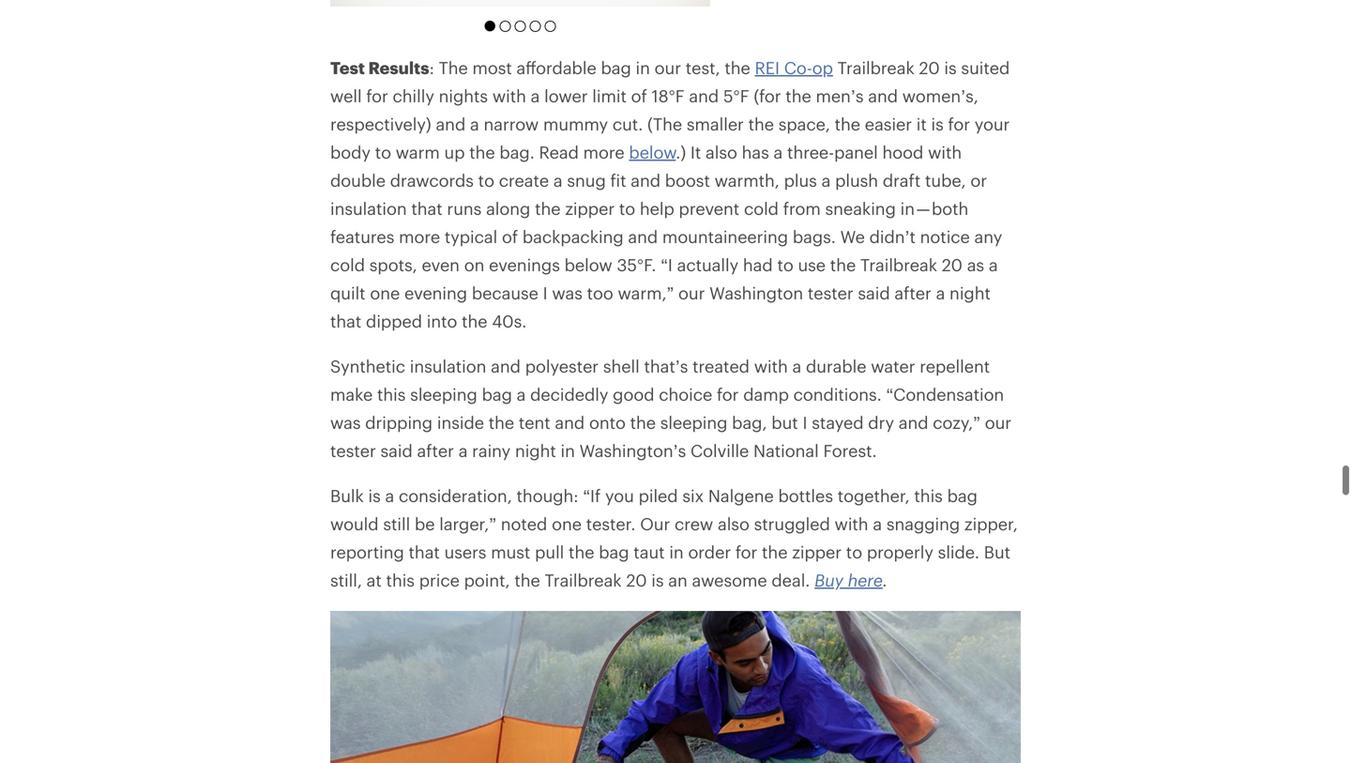 Task type: locate. For each thing, give the bounding box(es) containing it.
one inside bulk is a consideration, though: "if you piled six nalgene bottles together, this bag would still be larger," noted one tester. our crew also struggled with a snagging zipper, reporting that users must pull the bag taut in order for the zipper to properly slide. but still, at this price point, the trailbreak 20 is an awesome deal.
[[552, 514, 582, 534]]

was inside "synthetic insulation and polyester shell that's treated with a durable water repellent make this sleeping bag a decidedly good choice for damp conditions. "condensation was dripping inside the tent and onto the sleeping bag, but i stayed dry and cozy," our tester said after a rainy night in washington's colville national forest."
[[330, 413, 361, 432]]

smaller
[[687, 114, 744, 134]]

0 horizontal spatial one
[[370, 283, 400, 303]]

20 inside trailbreak 20 is suited well for chilly nights with a lower limit of 18°f and 5°f (for the men's and women's, respectively) and a narrow mummy cut. (the smaller the space, the easier it is for your body to warm up the bag. read more
[[920, 58, 940, 78]]

and right fit
[[631, 170, 661, 190]]

here
[[848, 570, 883, 590]]

suited
[[962, 58, 1010, 78]]

night down tent at the left
[[515, 441, 556, 461]]

2 vertical spatial trailbreak
[[545, 570, 622, 590]]

for left your
[[949, 114, 971, 134]]

cold up 'quilt'
[[330, 255, 365, 275]]

with up narrow
[[493, 86, 527, 106]]

0 horizontal spatial i
[[543, 283, 548, 303]]

0 vertical spatial below
[[629, 142, 676, 162]]

1 horizontal spatial cold
[[744, 199, 779, 218]]

our right cozy,"
[[985, 413, 1012, 432]]

and up the "35°f."
[[628, 227, 658, 247]]

below up 'too'
[[565, 255, 613, 275]]

night inside .) it also has a three-panel hood with double drawcords to create a snug fit and boost warmth, plus a plush draft tube, or insulation that runs along the zipper to help prevent cold from sneaking in—both features more typical of backpacking and mountaineering bags. we didn't notice any cold spots, even on evenings below 35°f. "i actually had to use the trailbreak 20 as a quilt one evening because i was too warm," our washington tester said after a night that dipped into the 40s.
[[950, 283, 991, 303]]

a right as at the top right
[[989, 255, 998, 275]]

it
[[691, 142, 702, 162]]

cold down the warmth,
[[744, 199, 779, 218]]

with inside "synthetic insulation and polyester shell that's treated with a durable water repellent make this sleeping bag a decidedly good choice for damp conditions. "condensation was dripping inside the tent and onto the sleeping bag, but i stayed dry and cozy," our tester said after a rainy night in washington's colville national forest."
[[754, 356, 788, 376]]

a down read
[[554, 170, 563, 190]]

40s.
[[492, 311, 527, 331]]

0 vertical spatial insulation
[[330, 199, 407, 218]]

of left 18°f on the top of page
[[631, 86, 647, 106]]

1 horizontal spatial night
[[950, 283, 991, 303]]

0 vertical spatial said
[[858, 283, 891, 303]]

was
[[552, 283, 583, 303], [330, 413, 361, 432]]

water
[[871, 356, 916, 376]]

after down inside
[[417, 441, 454, 461]]

trailbreak down pull
[[545, 570, 622, 590]]

for down treated
[[717, 385, 739, 404]]

1 horizontal spatial below
[[629, 142, 676, 162]]

struggled
[[754, 514, 831, 534]]

buy here link
[[815, 570, 883, 590]]

0 vertical spatial was
[[552, 283, 583, 303]]

is left an
[[652, 570, 664, 590]]

and down 40s.
[[491, 356, 521, 376]]

1 horizontal spatial insulation
[[410, 356, 487, 376]]

one down spots, at the top of the page
[[370, 283, 400, 303]]

for up awesome
[[736, 542, 758, 562]]

damp
[[744, 385, 789, 404]]

1 vertical spatial also
[[718, 514, 750, 534]]

of inside .) it also has a three-panel hood with double drawcords to create a snug fit and boost warmth, plus a plush draft tube, or insulation that runs along the zipper to help prevent cold from sneaking in—both features more typical of backpacking and mountaineering bags. we didn't notice any cold spots, even on evenings below 35°f. "i actually had to use the trailbreak 20 as a quilt one evening because i was too warm," our washington tester said after a night that dipped into the 40s.
[[502, 227, 518, 247]]

insulation down into
[[410, 356, 487, 376]]

1 vertical spatial tester
[[330, 441, 376, 461]]

create
[[499, 170, 549, 190]]

also
[[706, 142, 738, 162], [718, 514, 750, 534]]

1 vertical spatial trailbreak
[[861, 255, 938, 275]]

0 vertical spatial 20
[[920, 58, 940, 78]]

the
[[439, 58, 468, 78]]

0 vertical spatial sleeping
[[410, 385, 478, 404]]

synthetic insulation and polyester shell that's treated with a durable water repellent make this sleeping bag a decidedly good choice for damp conditions. "condensation was dripping inside the tent and onto the sleeping bag, but i stayed dry and cozy," our tester said after a rainy night in washington's colville national forest.
[[330, 356, 1012, 461]]

the up has
[[749, 114, 774, 134]]

the down the create
[[535, 199, 561, 218]]

20 left as at the top right
[[942, 255, 963, 275]]

1 vertical spatial was
[[330, 413, 361, 432]]

0 vertical spatial of
[[631, 86, 647, 106]]

below inside .) it also has a three-panel hood with double drawcords to create a snug fit and boost warmth, plus a plush draft tube, or insulation that runs along the zipper to help prevent cold from sneaking in—both features more typical of backpacking and mountaineering bags. we didn't notice any cold spots, even on evenings below 35°f. "i actually had to use the trailbreak 20 as a quilt one evening because i was too warm," our washington tester said after a night that dipped into the 40s.
[[565, 255, 613, 275]]

1 horizontal spatial sleeping
[[661, 413, 728, 432]]

onto
[[589, 413, 626, 432]]

trailbreak inside .) it also has a three-panel hood with double drawcords to create a snug fit and boost warmth, plus a plush draft tube, or insulation that runs along the zipper to help prevent cold from sneaking in—both features more typical of backpacking and mountaineering bags. we didn't notice any cold spots, even on evenings below 35°f. "i actually had to use the trailbreak 20 as a quilt one evening because i was too warm," our washington tester said after a night that dipped into the 40s.
[[861, 255, 938, 275]]

1 vertical spatial that
[[330, 311, 362, 331]]

sleeping down choice
[[661, 413, 728, 432]]

to inside trailbreak 20 is suited well for chilly nights with a lower limit of 18°f and 5°f (for the men's and women's, respectively) and a narrow mummy cut. (the smaller the space, the easier it is for your body to warm up the bag. read more
[[375, 142, 391, 162]]

but
[[985, 542, 1011, 562]]

trailbreak down didn't
[[861, 255, 938, 275]]

insulation
[[330, 199, 407, 218], [410, 356, 487, 376]]

zipper down "snug"
[[565, 199, 615, 218]]

1 horizontal spatial said
[[858, 283, 891, 303]]

0 vertical spatial one
[[370, 283, 400, 303]]

with inside .) it also has a three-panel hood with double drawcords to create a snug fit and boost warmth, plus a plush draft tube, or insulation that runs along the zipper to help prevent cold from sneaking in—both features more typical of backpacking and mountaineering bags. we didn't notice any cold spots, even on evenings below 35°f. "i actually had to use the trailbreak 20 as a quilt one evening because i was too warm," our washington tester said after a night that dipped into the 40s.
[[929, 142, 962, 162]]

2 vertical spatial that
[[409, 542, 440, 562]]

1 vertical spatial zipper
[[792, 542, 842, 562]]

evening
[[405, 283, 468, 303]]

durable
[[806, 356, 867, 376]]

after down didn't
[[895, 283, 932, 303]]

said down didn't
[[858, 283, 891, 303]]

that down drawcords
[[412, 199, 443, 218]]

a right has
[[774, 142, 783, 162]]

1 horizontal spatial in
[[636, 58, 650, 78]]

to down respectively) on the left top of the page
[[375, 142, 391, 162]]

zipper
[[565, 199, 615, 218], [792, 542, 842, 562]]

1 horizontal spatial more
[[584, 142, 625, 162]]

0 vertical spatial night
[[950, 283, 991, 303]]

1 vertical spatial said
[[381, 441, 413, 461]]

and down decidedly
[[555, 413, 585, 432]]

drawcords
[[390, 170, 474, 190]]

18°f
[[652, 86, 685, 106]]

1 vertical spatial sleeping
[[661, 413, 728, 432]]

bag up inside
[[482, 385, 512, 404]]

1 horizontal spatial after
[[895, 283, 932, 303]]

dipped
[[366, 311, 422, 331]]

"i
[[661, 255, 673, 275]]

this right at
[[386, 570, 415, 590]]

to up buy here .
[[847, 542, 863, 562]]

affordable
[[517, 58, 597, 78]]

20 down taut
[[626, 570, 647, 590]]

rei co-op link
[[755, 58, 834, 78]]

more up even
[[399, 227, 440, 247]]

0 horizontal spatial of
[[502, 227, 518, 247]]

0 horizontal spatial more
[[399, 227, 440, 247]]

fit
[[611, 170, 627, 190]]

20 up women's,
[[920, 58, 940, 78]]

also down nalgene
[[718, 514, 750, 534]]

1 vertical spatial 20
[[942, 255, 963, 275]]

zipper inside bulk is a consideration, though: "if you piled six nalgene bottles together, this bag would still be larger," noted one tester. our crew also struggled with a snagging zipper, reporting that users must pull the bag taut in order for the zipper to properly slide. but still, at this price point, the trailbreak 20 is an awesome deal.
[[792, 542, 842, 562]]

the down must
[[515, 570, 540, 590]]

also inside .) it also has a three-panel hood with double drawcords to create a snug fit and boost warmth, plus a plush draft tube, or insulation that runs along the zipper to help prevent cold from sneaking in—both features more typical of backpacking and mountaineering bags. we didn't notice any cold spots, even on evenings below 35°f. "i actually had to use the trailbreak 20 as a quilt one evening because i was too warm," our washington tester said after a night that dipped into the 40s.
[[706, 142, 738, 162]]

insulation inside .) it also has a three-panel hood with double drawcords to create a snug fit and boost warmth, plus a plush draft tube, or insulation that runs along the zipper to help prevent cold from sneaking in—both features more typical of backpacking and mountaineering bags. we didn't notice any cold spots, even on evenings below 35°f. "i actually had to use the trailbreak 20 as a quilt one evening because i was too warm," our washington tester said after a night that dipped into the 40s.
[[330, 199, 407, 218]]

1 horizontal spatial was
[[552, 283, 583, 303]]

0 vertical spatial i
[[543, 283, 548, 303]]

cozy,"
[[933, 413, 981, 432]]

said
[[858, 283, 891, 303], [381, 441, 413, 461]]

0 horizontal spatial said
[[381, 441, 413, 461]]

trailbreak inside trailbreak 20 is suited well for chilly nights with a lower limit of 18°f and 5°f (for the men's and women's, respectively) and a narrow mummy cut. (the smaller the space, the easier it is for your body to warm up the bag. read more
[[838, 58, 915, 78]]

1 vertical spatial our
[[679, 283, 705, 303]]

that inside bulk is a consideration, though: "if you piled six nalgene bottles together, this bag would still be larger," noted one tester. our crew also struggled with a snagging zipper, reporting that users must pull the bag taut in order for the zipper to properly slide. but still, at this price point, the trailbreak 20 is an awesome deal.
[[409, 542, 440, 562]]

our up 18°f on the top of page
[[655, 58, 682, 78]]

in up cut.
[[636, 58, 650, 78]]

this up dripping
[[377, 385, 406, 404]]

in inside bulk is a consideration, though: "if you piled six nalgene bottles together, this bag would still be larger," noted one tester. our crew also struggled with a snagging zipper, reporting that users must pull the bag taut in order for the zipper to properly slide. but still, at this price point, the trailbreak 20 is an awesome deal.
[[670, 542, 684, 562]]

is right it
[[932, 114, 944, 134]]

0 horizontal spatial below
[[565, 255, 613, 275]]

1 vertical spatial in
[[561, 441, 575, 461]]

5°f
[[724, 86, 750, 106]]

2 vertical spatial 20
[[626, 570, 647, 590]]

didn't
[[870, 227, 916, 247]]

warm,"
[[618, 283, 674, 303]]

mountaineering
[[663, 227, 789, 247]]

features
[[330, 227, 395, 247]]

that
[[412, 199, 443, 218], [330, 311, 362, 331], [409, 542, 440, 562]]

0 vertical spatial trailbreak
[[838, 58, 915, 78]]

of down along
[[502, 227, 518, 247]]

the up 5°f
[[725, 58, 751, 78]]

was left 'too'
[[552, 283, 583, 303]]

bag.
[[500, 142, 535, 162]]

1 horizontal spatial of
[[631, 86, 647, 106]]

with up damp
[[754, 356, 788, 376]]

0 vertical spatial after
[[895, 283, 932, 303]]

bag
[[601, 58, 632, 78], [482, 385, 512, 404], [948, 486, 978, 506], [599, 542, 629, 562]]

"if
[[583, 486, 601, 506]]

below down (the
[[629, 142, 676, 162]]

a down notice at top
[[936, 283, 946, 303]]

1 vertical spatial one
[[552, 514, 582, 534]]

sleeping up inside
[[410, 385, 478, 404]]

had
[[743, 255, 773, 275]]

a right plus
[[822, 170, 831, 190]]

.)
[[676, 142, 686, 162]]

0 vertical spatial our
[[655, 58, 682, 78]]

tester down use
[[808, 283, 854, 303]]

to inside bulk is a consideration, though: "if you piled six nalgene bottles together, this bag would still be larger," noted one tester. our crew also struggled with a snagging zipper, reporting that users must pull the bag taut in order for the zipper to properly slide. but still, at this price point, the trailbreak 20 is an awesome deal.
[[847, 542, 863, 562]]

1 vertical spatial insulation
[[410, 356, 487, 376]]

said down dripping
[[381, 441, 413, 461]]

rei co-op trailbreak 20 image
[[330, 611, 1021, 763]]

that down 'quilt'
[[330, 311, 362, 331]]

i down evenings
[[543, 283, 548, 303]]

quilt
[[330, 283, 366, 303]]

1 vertical spatial more
[[399, 227, 440, 247]]

national
[[754, 441, 819, 461]]

1 horizontal spatial zipper
[[792, 542, 842, 562]]

1 vertical spatial night
[[515, 441, 556, 461]]

2 horizontal spatial 20
[[942, 255, 963, 275]]

chilly
[[393, 86, 435, 106]]

0 vertical spatial this
[[377, 385, 406, 404]]

buy here .
[[815, 570, 888, 590]]

0 horizontal spatial in
[[561, 441, 575, 461]]

1 vertical spatial cold
[[330, 255, 365, 275]]

shell
[[603, 356, 640, 376]]

in up though: on the left bottom of page
[[561, 441, 575, 461]]

taut
[[634, 542, 665, 562]]

is up women's,
[[945, 58, 957, 78]]

zipper,
[[965, 514, 1018, 534]]

trailbreak up men's
[[838, 58, 915, 78]]

any
[[975, 227, 1003, 247]]

2 vertical spatial in
[[670, 542, 684, 562]]

0 horizontal spatial was
[[330, 413, 361, 432]]

properly
[[867, 542, 934, 562]]

one up pull
[[552, 514, 582, 534]]

this up snagging
[[915, 486, 943, 506]]

with up 'tube,'
[[929, 142, 962, 162]]

1 vertical spatial after
[[417, 441, 454, 461]]

i right but
[[803, 413, 808, 432]]

0 horizontal spatial after
[[417, 441, 454, 461]]

more up fit
[[584, 142, 625, 162]]

1 vertical spatial of
[[502, 227, 518, 247]]

test results : the most affordable bag in our test, the rei co-op
[[330, 58, 834, 78]]

bag up 'limit'
[[601, 58, 632, 78]]

1 vertical spatial i
[[803, 413, 808, 432]]

1 horizontal spatial one
[[552, 514, 582, 534]]

the up deal.
[[762, 542, 788, 562]]

0 vertical spatial more
[[584, 142, 625, 162]]

to
[[375, 142, 391, 162], [478, 170, 495, 190], [619, 199, 636, 218], [778, 255, 794, 275], [847, 542, 863, 562]]

sneaking
[[826, 199, 896, 218]]

said inside "synthetic insulation and polyester shell that's treated with a durable water repellent make this sleeping bag a decidedly good choice for damp conditions. "condensation was dripping inside the tent and onto the sleeping bag, but i stayed dry and cozy," our tester said after a rainy night in washington's colville national forest."
[[381, 441, 413, 461]]

2 horizontal spatial in
[[670, 542, 684, 562]]

up
[[445, 142, 465, 162]]

order
[[689, 542, 731, 562]]

0 horizontal spatial zipper
[[565, 199, 615, 218]]

repellent
[[920, 356, 990, 376]]

that down "be"
[[409, 542, 440, 562]]

the up rainy
[[489, 413, 515, 432]]

2 vertical spatial our
[[985, 413, 1012, 432]]

with
[[493, 86, 527, 106], [929, 142, 962, 162], [754, 356, 788, 376], [835, 514, 869, 534]]

cold
[[744, 199, 779, 218], [330, 255, 365, 275]]

insulation up features
[[330, 199, 407, 218]]

and up up
[[436, 114, 466, 134]]

0 horizontal spatial tester
[[330, 441, 376, 461]]

after
[[895, 283, 932, 303], [417, 441, 454, 461]]

the down men's
[[835, 114, 861, 134]]

a left durable
[[793, 356, 802, 376]]

1 horizontal spatial 20
[[920, 58, 940, 78]]

your
[[975, 114, 1010, 134]]

with inside trailbreak 20 is suited well for chilly nights with a lower limit of 18°f and 5°f (for the men's and women's, respectively) and a narrow mummy cut. (the smaller the space, the easier it is for your body to warm up the bag. read more
[[493, 86, 527, 106]]

bottles
[[779, 486, 834, 506]]

was down make
[[330, 413, 361, 432]]

lower
[[545, 86, 588, 106]]

our down the actually
[[679, 283, 705, 303]]

zipper up buy
[[792, 542, 842, 562]]

0 vertical spatial also
[[706, 142, 738, 162]]

choice
[[659, 385, 713, 404]]

1 vertical spatial below
[[565, 255, 613, 275]]

washington's
[[580, 441, 686, 461]]

is right "bulk"
[[369, 486, 381, 506]]

with down together,
[[835, 514, 869, 534]]

20 inside bulk is a consideration, though: "if you piled six nalgene bottles together, this bag would still be larger," noted one tester. our crew also struggled with a snagging zipper, reporting that users must pull the bag taut in order for the zipper to properly slide. but still, at this price point, the trailbreak 20 is an awesome deal.
[[626, 570, 647, 590]]

0 horizontal spatial insulation
[[330, 199, 407, 218]]

bag inside "synthetic insulation and polyester shell that's treated with a durable water repellent make this sleeping bag a decidedly good choice for damp conditions. "condensation was dripping inside the tent and onto the sleeping bag, but i stayed dry and cozy," our tester said after a rainy night in washington's colville national forest."
[[482, 385, 512, 404]]

sleeping
[[410, 385, 478, 404], [661, 413, 728, 432]]

tester up "bulk"
[[330, 441, 376, 461]]

nights
[[439, 86, 488, 106]]

(for
[[754, 86, 782, 106]]

1 horizontal spatial tester
[[808, 283, 854, 303]]

also right it
[[706, 142, 738, 162]]

be
[[415, 514, 435, 534]]

1 vertical spatial this
[[915, 486, 943, 506]]

0 horizontal spatial night
[[515, 441, 556, 461]]

men's
[[816, 86, 864, 106]]

to left use
[[778, 255, 794, 275]]

0 vertical spatial zipper
[[565, 199, 615, 218]]

night down as at the top right
[[950, 283, 991, 303]]

1 horizontal spatial i
[[803, 413, 808, 432]]

an
[[669, 570, 688, 590]]

tester inside "synthetic insulation and polyester shell that's treated with a durable water repellent make this sleeping bag a decidedly good choice for damp conditions. "condensation was dripping inside the tent and onto the sleeping bag, but i stayed dry and cozy," our tester said after a rainy night in washington's colville national forest."
[[330, 441, 376, 461]]

and right dry
[[899, 413, 929, 432]]

actually
[[677, 255, 739, 275]]

0 vertical spatial tester
[[808, 283, 854, 303]]

conditions.
[[794, 385, 882, 404]]

35°f.
[[617, 255, 657, 275]]

0 horizontal spatial 20
[[626, 570, 647, 590]]

in right taut
[[670, 542, 684, 562]]

users
[[445, 542, 487, 562]]

0 vertical spatial cold
[[744, 199, 779, 218]]



Task type: describe. For each thing, give the bounding box(es) containing it.
easier
[[865, 114, 912, 134]]

noted
[[501, 514, 548, 534]]

warm
[[396, 142, 440, 162]]

polyester
[[525, 356, 599, 376]]

you
[[605, 486, 634, 506]]

dry
[[869, 413, 895, 432]]

at
[[367, 570, 382, 590]]

evenings
[[489, 255, 560, 275]]

price
[[419, 570, 460, 590]]

a down together,
[[873, 514, 882, 534]]

a left lower
[[531, 86, 540, 106]]

most
[[473, 58, 512, 78]]

together,
[[838, 486, 910, 506]]

to up along
[[478, 170, 495, 190]]

more inside .) it also has a three-panel hood with double drawcords to create a snug fit and boost warmth, plus a plush draft tube, or insulation that runs along the zipper to help prevent cold from sneaking in—both features more typical of backpacking and mountaineering bags. we didn't notice any cold spots, even on evenings below 35°f. "i actually had to use the trailbreak 20 as a quilt one evening because i was too warm," our washington tester said after a night that dipped into the 40s.
[[399, 227, 440, 247]]

also inside bulk is a consideration, though: "if you piled six nalgene bottles together, this bag would still be larger," noted one tester. our crew also struggled with a snagging zipper, reporting that users must pull the bag taut in order for the zipper to properly slide. but still, at this price point, the trailbreak 20 is an awesome deal.
[[718, 514, 750, 534]]

0 horizontal spatial sleeping
[[410, 385, 478, 404]]

:
[[430, 58, 434, 78]]

with inside bulk is a consideration, though: "if you piled six nalgene bottles together, this bag would still be larger," noted one tester. our crew also struggled with a snagging zipper, reporting that users must pull the bag taut in order for the zipper to properly slide. but still, at this price point, the trailbreak 20 is an awesome deal.
[[835, 514, 869, 534]]

backpacking
[[523, 227, 624, 247]]

because
[[472, 283, 539, 303]]

for inside "synthetic insulation and polyester shell that's treated with a durable water repellent make this sleeping bag a decidedly good choice for damp conditions. "condensation was dripping inside the tent and onto the sleeping bag, but i stayed dry and cozy," our tester said after a rainy night in washington's colville national forest."
[[717, 385, 739, 404]]

the right pull
[[569, 542, 595, 562]]

bulk
[[330, 486, 364, 506]]

.) it also has a three-panel hood with double drawcords to create a snug fit and boost warmth, plus a plush draft tube, or insulation that runs along the zipper to help prevent cold from sneaking in—both features more typical of backpacking and mountaineering bags. we didn't notice any cold spots, even on evenings below 35°f. "i actually had to use the trailbreak 20 as a quilt one evening because i was too warm," our washington tester said after a night that dipped into the 40s.
[[330, 142, 1003, 331]]

plush
[[836, 170, 879, 190]]

0 vertical spatial that
[[412, 199, 443, 218]]

of inside trailbreak 20 is suited well for chilly nights with a lower limit of 18°f and 5°f (for the men's and women's, respectively) and a narrow mummy cut. (the smaller the space, the easier it is for your body to warm up the bag. read more
[[631, 86, 647, 106]]

good
[[613, 385, 655, 404]]

and up easier
[[869, 86, 898, 106]]

still,
[[330, 570, 362, 590]]

along
[[486, 199, 531, 218]]

bag down tester.
[[599, 542, 629, 562]]

colville
[[691, 441, 749, 461]]

a up still
[[385, 486, 395, 506]]

panel
[[835, 142, 878, 162]]

a down inside
[[459, 441, 468, 461]]

deal.
[[772, 570, 811, 590]]

treated
[[693, 356, 750, 376]]

must
[[491, 542, 531, 562]]

insulation inside "synthetic insulation and polyester shell that's treated with a durable water repellent make this sleeping bag a decidedly good choice for damp conditions. "condensation was dripping inside the tent and onto the sleeping bag, but i stayed dry and cozy," our tester said after a rainy night in washington's colville national forest."
[[410, 356, 487, 376]]

six
[[683, 486, 704, 506]]

after inside .) it also has a three-panel hood with double drawcords to create a snug fit and boost warmth, plus a plush draft tube, or insulation that runs along the zipper to help prevent cold from sneaking in—both features more typical of backpacking and mountaineering bags. we didn't notice any cold spots, even on evenings below 35°f. "i actually had to use the trailbreak 20 as a quilt one evening because i was too warm," our washington tester said after a night that dipped into the 40s.
[[895, 283, 932, 303]]

rei
[[755, 58, 780, 78]]

hood
[[883, 142, 924, 162]]

body
[[330, 142, 371, 162]]

co-
[[785, 58, 813, 78]]

20 inside .) it also has a three-panel hood with double drawcords to create a snug fit and boost warmth, plus a plush draft tube, or insulation that runs along the zipper to help prevent cold from sneaking in—both features more typical of backpacking and mountaineering bags. we didn't notice any cold spots, even on evenings below 35°f. "i actually had to use the trailbreak 20 as a quilt one evening because i was too warm," our washington tester said after a night that dipped into the 40s.
[[942, 255, 963, 275]]

2 vertical spatial this
[[386, 570, 415, 590]]

women's,
[[903, 86, 979, 106]]

in—both
[[901, 199, 969, 218]]

point,
[[464, 570, 510, 590]]

typical
[[445, 227, 498, 247]]

narrow
[[484, 114, 539, 134]]

snug
[[567, 170, 606, 190]]

0 vertical spatial in
[[636, 58, 650, 78]]

the down co-
[[786, 86, 812, 106]]

dripping
[[365, 413, 433, 432]]

trailbreak inside bulk is a consideration, though: "if you piled six nalgene bottles together, this bag would still be larger," noted one tester. our crew also struggled with a snagging zipper, reporting that users must pull the bag taut in order for the zipper to properly slide. but still, at this price point, the trailbreak 20 is an awesome deal.
[[545, 570, 622, 590]]

prevent
[[679, 199, 740, 218]]

slide.
[[938, 542, 980, 562]]

tester.
[[586, 514, 636, 534]]

the right into
[[462, 311, 488, 331]]

trailbreak 20 is suited well for chilly nights with a lower limit of 18°f and 5°f (for the men's and women's, respectively) and a narrow mummy cut. (the smaller the space, the easier it is for your body to warm up the bag. read more
[[330, 58, 1010, 162]]

buy
[[815, 570, 844, 590]]

into
[[427, 311, 458, 331]]

awesome
[[692, 570, 768, 590]]

for inside bulk is a consideration, though: "if you piled six nalgene bottles together, this bag would still be larger," noted one tester. our crew also struggled with a snagging zipper, reporting that users must pull the bag taut in order for the zipper to properly slide. but still, at this price point, the trailbreak 20 is an awesome deal.
[[736, 542, 758, 562]]

was inside .) it also has a three-panel hood with double drawcords to create a snug fit and boost warmth, plus a plush draft tube, or insulation that runs along the zipper to help prevent cold from sneaking in—both features more typical of backpacking and mountaineering bags. we didn't notice any cold spots, even on evenings below 35°f. "i actually had to use the trailbreak 20 as a quilt one evening because i was too warm," our washington tester said after a night that dipped into the 40s.
[[552, 283, 583, 303]]

our
[[640, 514, 671, 534]]

double
[[330, 170, 386, 190]]

a down nights
[[470, 114, 479, 134]]

but
[[772, 413, 799, 432]]

to down fit
[[619, 199, 636, 218]]

said inside .) it also has a three-panel hood with double drawcords to create a snug fit and boost warmth, plus a plush draft tube, or insulation that runs along the zipper to help prevent cold from sneaking in—both features more typical of backpacking and mountaineering bags. we didn't notice any cold spots, even on evenings below 35°f. "i actually had to use the trailbreak 20 as a quilt one evening because i was too warm," our washington tester said after a night that dipped into the 40s.
[[858, 283, 891, 303]]

test
[[330, 58, 365, 78]]

we
[[841, 227, 865, 247]]

0 horizontal spatial cold
[[330, 255, 365, 275]]

.
[[883, 570, 888, 590]]

the down good
[[630, 413, 656, 432]]

tester inside .) it also has a three-panel hood with double drawcords to create a snug fit and boost warmth, plus a plush draft tube, or insulation that runs along the zipper to help prevent cold from sneaking in—both features more typical of backpacking and mountaineering bags. we didn't notice any cold spots, even on evenings below 35°f. "i actually had to use the trailbreak 20 as a quilt one evening because i was too warm," our washington tester said after a night that dipped into the 40s.
[[808, 283, 854, 303]]

use
[[798, 255, 826, 275]]

it
[[917, 114, 927, 134]]

piled
[[639, 486, 678, 506]]

the right up
[[470, 142, 495, 162]]

forest.
[[824, 441, 877, 461]]

this inside "synthetic insulation and polyester shell that's treated with a durable water repellent make this sleeping bag a decidedly good choice for damp conditions. "condensation was dripping inside the tent and onto the sleeping bag, but i stayed dry and cozy," our tester said after a rainy night in washington's colville national forest."
[[377, 385, 406, 404]]

the down we
[[831, 255, 856, 275]]

and down the test,
[[689, 86, 719, 106]]

bags.
[[793, 227, 836, 247]]

night inside "synthetic insulation and polyester shell that's treated with a durable water repellent make this sleeping bag a decidedly good choice for damp conditions. "condensation was dripping inside the tent and onto the sleeping bag, but i stayed dry and cozy," our tester said after a rainy night in washington's colville national forest."
[[515, 441, 556, 461]]

our inside .) it also has a three-panel hood with double drawcords to create a snug fit and boost warmth, plus a plush draft tube, or insulation that runs along the zipper to help prevent cold from sneaking in—both features more typical of backpacking and mountaineering bags. we didn't notice any cold spots, even on evenings below 35°f. "i actually had to use the trailbreak 20 as a quilt one evening because i was too warm," our washington tester said after a night that dipped into the 40s.
[[679, 283, 705, 303]]

though:
[[517, 486, 579, 506]]

more inside trailbreak 20 is suited well for chilly nights with a lower limit of 18°f and 5°f (for the men's and women's, respectively) and a narrow mummy cut. (the smaller the space, the easier it is for your body to warm up the bag. read more
[[584, 142, 625, 162]]

washington
[[710, 283, 804, 303]]

(the
[[648, 114, 683, 134]]

i inside .) it also has a three-panel hood with double drawcords to create a snug fit and boost warmth, plus a plush draft tube, or insulation that runs along the zipper to help prevent cold from sneaking in—both features more typical of backpacking and mountaineering bags. we didn't notice any cold spots, even on evenings below 35°f. "i actually had to use the trailbreak 20 as a quilt one evening because i was too warm," our washington tester said after a night that dipped into the 40s.
[[543, 283, 548, 303]]

runs
[[447, 199, 482, 218]]

our inside "synthetic insulation and polyester shell that's treated with a durable water repellent make this sleeping bag a decidedly good choice for damp conditions. "condensation was dripping inside the tent and onto the sleeping bag, but i stayed dry and cozy," our tester said after a rainy night in washington's colville national forest."
[[985, 413, 1012, 432]]

well
[[330, 86, 362, 106]]

zipper inside .) it also has a three-panel hood with double drawcords to create a snug fit and boost warmth, plus a plush draft tube, or insulation that runs along the zipper to help prevent cold from sneaking in—both features more typical of backpacking and mountaineering bags. we didn't notice any cold spots, even on evenings below 35°f. "i actually had to use the trailbreak 20 as a quilt one evening because i was too warm," our washington tester said after a night that dipped into the 40s.
[[565, 199, 615, 218]]

pull
[[535, 542, 564, 562]]

tent
[[519, 413, 551, 432]]

one inside .) it also has a three-panel hood with double drawcords to create a snug fit and boost warmth, plus a plush draft tube, or insulation that runs along the zipper to help prevent cold from sneaking in—both features more typical of backpacking and mountaineering bags. we didn't notice any cold spots, even on evenings below 35°f. "i actually had to use the trailbreak 20 as a quilt one evening because i was too warm," our washington tester said after a night that dipped into the 40s.
[[370, 283, 400, 303]]

crew
[[675, 514, 714, 534]]

bag up zipper,
[[948, 486, 978, 506]]

i inside "synthetic insulation and polyester shell that's treated with a durable water repellent make this sleeping bag a decidedly good choice for damp conditions. "condensation was dripping inside the tent and onto the sleeping bag, but i stayed dry and cozy," our tester said after a rainy night in washington's colville national forest."
[[803, 413, 808, 432]]

in inside "synthetic insulation and polyester shell that's treated with a durable water repellent make this sleeping bag a decidedly good choice for damp conditions. "condensation was dripping inside the tent and onto the sleeping bag, but i stayed dry and cozy," our tester said after a rainy night in washington's colville national forest."
[[561, 441, 575, 461]]

op
[[813, 58, 834, 78]]

too
[[587, 283, 614, 303]]

help
[[640, 199, 675, 218]]

from
[[784, 199, 821, 218]]

or
[[971, 170, 988, 190]]

after inside "synthetic insulation and polyester shell that's treated with a durable water repellent make this sleeping bag a decidedly good choice for damp conditions. "condensation was dripping inside the tent and onto the sleeping bag, but i stayed dry and cozy," our tester said after a rainy night in washington's colville national forest."
[[417, 441, 454, 461]]

draft
[[883, 170, 921, 190]]

rainy
[[472, 441, 511, 461]]

larger,"
[[440, 514, 497, 534]]

that's
[[644, 356, 688, 376]]

for up respectively) on the left top of the page
[[366, 86, 388, 106]]

a up tent at the left
[[517, 385, 526, 404]]

space,
[[779, 114, 831, 134]]

boost
[[665, 170, 710, 190]]



Task type: vqa. For each thing, say whether or not it's contained in the screenshot.
make
yes



